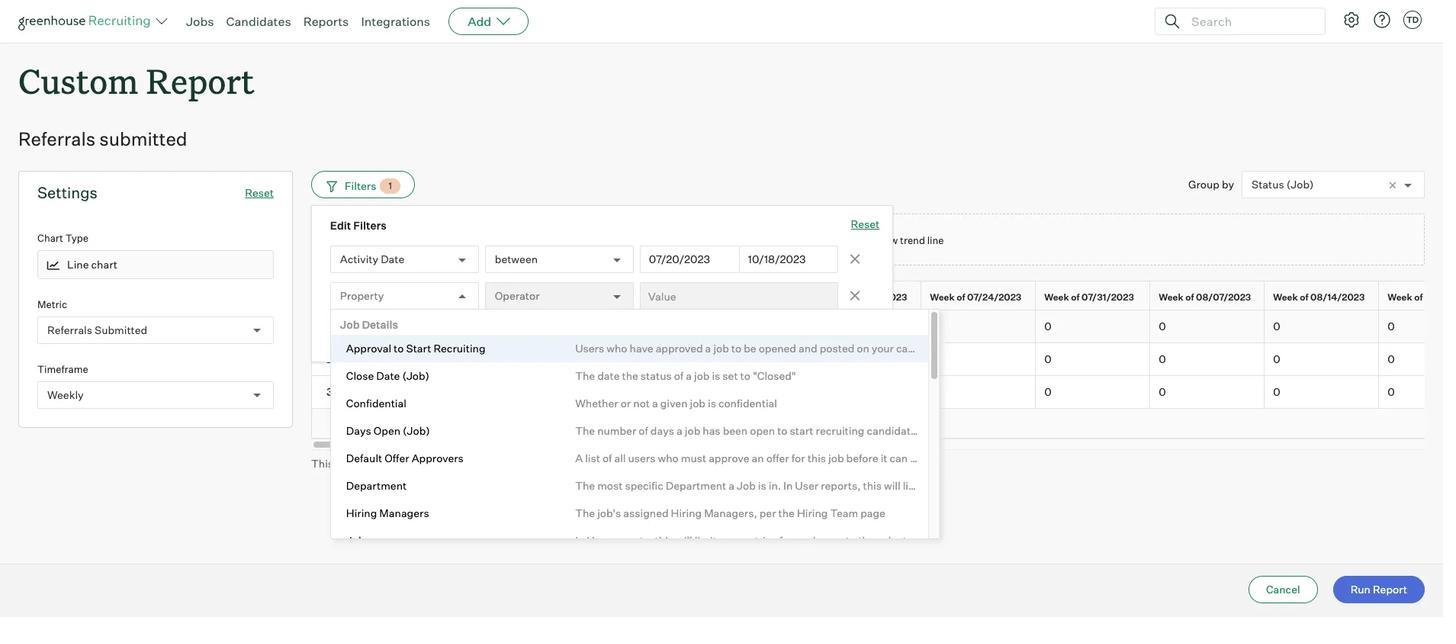 Task type: locate. For each thing, give the bounding box(es) containing it.
4 the from the top
[[575, 507, 595, 520]]

2 horizontal spatial run
[[1351, 583, 1371, 596]]

the for the number of days a job has been open to start recruiting candidates
[[575, 425, 595, 437]]

reset link left filter 'image'
[[245, 186, 274, 199]]

hiring right assigned
[[671, 507, 702, 520]]

this up page
[[863, 479, 882, 492]]

status (job) up the details
[[358, 292, 413, 303]]

cancel button
[[1249, 576, 1318, 603]]

row down week of 07/20/2023 column header
[[311, 343, 1443, 376]]

0 horizontal spatial report
[[590, 457, 621, 470]]

5 week from the left
[[1273, 292, 1298, 303]]

see
[[636, 457, 653, 470]]

this for job
[[808, 452, 826, 465]]

the for the most specific department a job is in. in user reports, this will limit any metrics for each user to the selected department
[[575, 479, 595, 492]]

status
[[641, 370, 672, 383]]

1 week from the left
[[816, 292, 840, 303]]

most
[[597, 479, 623, 492]]

row down the week of 07/20/2023
[[311, 310, 1443, 343]]

reset
[[245, 186, 274, 199], [851, 218, 880, 231]]

1 horizontal spatial user
[[1030, 479, 1052, 492]]

0 vertical spatial reports,
[[821, 479, 861, 492]]

this
[[953, 452, 975, 465], [311, 457, 333, 470]]

0 horizontal spatial be
[[910, 452, 923, 465]]

1 vertical spatial reset
[[851, 218, 880, 231]]

report left view
[[834, 234, 863, 246]]

each
[[1004, 479, 1028, 492], [795, 534, 819, 547]]

week for week of 08/14/2023
[[1273, 292, 1298, 303]]

report for custom report
[[146, 58, 254, 103]]

week for week of 07/24/2023
[[930, 292, 955, 303]]

2 week from the left
[[930, 292, 955, 303]]

3 hiring from the left
[[797, 507, 828, 520]]

for
[[792, 452, 805, 465], [1041, 452, 1054, 465], [988, 479, 1001, 492], [780, 534, 793, 547]]

1 horizontal spatial number
[[597, 425, 636, 437]]

date right 'close'
[[376, 370, 400, 383]]

reset for settings
[[245, 186, 274, 199]]

table containing 1
[[311, 281, 1443, 438]]

offer right no
[[1119, 452, 1142, 465]]

week inside week of 08/14/2023 column header
[[1273, 292, 1298, 303]]

referrals for referrals submitted
[[18, 128, 95, 150]]

1 vertical spatial report
[[590, 457, 621, 470]]

will
[[977, 452, 994, 465], [884, 479, 901, 492], [676, 534, 692, 547]]

run for run report to view trend line
[[814, 234, 832, 246]]

metric
[[37, 298, 67, 310]]

table
[[311, 281, 1443, 438]]

user right in.
[[795, 479, 819, 492]]

open
[[358, 320, 385, 333], [374, 425, 401, 437]]

job's
[[597, 507, 621, 520]]

week left 08/07/2023
[[1159, 292, 1184, 303]]

1 horizontal spatial 1
[[389, 180, 392, 192]]

1 horizontal spatial selected
[[1085, 479, 1128, 492]]

referrals submitted
[[47, 323, 147, 336]]

set
[[723, 370, 738, 383]]

1 vertical spatial reports,
[[613, 534, 653, 547]]

candidates link
[[226, 14, 291, 29]]

1 horizontal spatial hiring
[[671, 507, 702, 520]]

0 vertical spatial user
[[1030, 479, 1052, 492]]

reports, down assigned
[[613, 534, 653, 547]]

0 vertical spatial any
[[927, 479, 945, 492]]

row
[[311, 281, 1443, 313], [311, 310, 1443, 343], [311, 343, 1443, 376], [311, 376, 1443, 409]]

page
[[861, 507, 886, 520]]

line
[[67, 258, 89, 271]]

referrals
[[18, 128, 95, 150], [47, 323, 92, 336]]

date for activity
[[381, 253, 405, 266]]

date right activity
[[381, 253, 405, 266]]

start
[[790, 425, 814, 437]]

07/20/2023 up 0 cell
[[853, 292, 907, 303]]

limit down can on the bottom of page
[[903, 479, 925, 492]]

2 vertical spatial will
[[676, 534, 692, 547]]

2 row from the top
[[311, 310, 1443, 343]]

0 vertical spatial status
[[1252, 178, 1285, 191]]

settings
[[37, 183, 97, 202]]

0 horizontal spatial add
[[364, 324, 384, 337]]

2 horizontal spatial hiring
[[797, 507, 828, 520]]

reset link
[[245, 186, 274, 199], [851, 217, 880, 234]]

1 vertical spatial is
[[708, 397, 716, 410]]

week left 08/2
[[1388, 292, 1413, 303]]

of up 0 cell
[[842, 292, 851, 303]]

user
[[1030, 479, 1052, 492], [822, 534, 844, 547]]

view
[[877, 234, 898, 246]]

all
[[614, 452, 626, 465]]

any down sent.
[[927, 479, 945, 492]]

to down team
[[846, 534, 856, 547]]

0 horizontal spatial will
[[676, 534, 692, 547]]

referrals up settings
[[18, 128, 95, 150]]

1 vertical spatial open
[[374, 425, 401, 437]]

number up all
[[597, 425, 636, 437]]

50
[[701, 385, 715, 398]]

0 vertical spatial 07/20/2023
[[649, 253, 710, 266]]

add filter button
[[330, 318, 429, 345]]

this left preview
[[311, 457, 333, 470]]

job left name
[[587, 292, 604, 303]]

filters right "edit"
[[353, 219, 387, 232]]

0 horizontal spatial status
[[358, 292, 387, 303]]

status (job) right by
[[1252, 178, 1314, 191]]

1 vertical spatial 1
[[328, 320, 332, 333]]

no
[[1104, 452, 1116, 465]]

week inside week of 07/20/2023 column header
[[816, 292, 840, 303]]

limit down the job's assigned hiring managers, per the hiring team page
[[695, 534, 717, 547]]

1 horizontal spatial offer
[[1119, 452, 1142, 465]]

4 week from the left
[[1159, 292, 1184, 303]]

2 hiring from the left
[[671, 507, 702, 520]]

3 row from the top
[[311, 343, 1443, 376]]

add button
[[449, 8, 529, 35]]

to down jobs
[[1054, 479, 1064, 492]]

0 horizontal spatial 1
[[328, 320, 332, 333]]

reset up the run report to view trend line
[[851, 218, 880, 231]]

1 vertical spatial any
[[719, 534, 737, 547]]

0 vertical spatial each
[[1004, 479, 1028, 492]]

approval to start recruiting
[[346, 342, 486, 355]]

3 week from the left
[[1045, 292, 1069, 303]]

1 horizontal spatial department
[[666, 479, 726, 492]]

0 vertical spatial status (job)
[[1252, 178, 1314, 191]]

job inside 'table'
[[587, 292, 604, 303]]

week inside 'week of 07/24/2023' column header
[[930, 292, 955, 303]]

Search text field
[[1188, 10, 1311, 32]]

this right sent.
[[953, 452, 975, 465]]

job details
[[340, 318, 398, 331]]

0 vertical spatial report
[[146, 58, 254, 103]]

add inside popup button
[[468, 14, 491, 29]]

0 vertical spatial referrals
[[18, 128, 95, 150]]

2 department from the left
[[666, 479, 726, 492]]

run
[[814, 234, 832, 246], [549, 457, 569, 470], [1351, 583, 1371, 596]]

offer right an
[[766, 452, 789, 465]]

1 vertical spatial number
[[443, 457, 482, 470]]

is up has
[[708, 397, 716, 410]]

to left view
[[865, 234, 875, 246]]

0 vertical spatial open
[[358, 320, 385, 333]]

0
[[816, 320, 823, 333], [930, 320, 937, 333], [1045, 320, 1052, 333], [1159, 320, 1166, 333], [1273, 320, 1281, 333], [1388, 320, 1395, 333], [816, 352, 823, 365], [930, 352, 937, 365], [1045, 352, 1052, 365], [1159, 352, 1166, 365], [1273, 352, 1281, 365], [1388, 352, 1395, 365], [1045, 385, 1052, 398], [1159, 385, 1166, 398], [1273, 385, 1281, 398], [1388, 385, 1395, 398]]

job down 'the most specific department a job is in. in user reports, this will limit any metrics for each user to the selected department' at the bottom of page
[[922, 534, 941, 547]]

reports, up team
[[821, 479, 861, 492]]

offer
[[385, 452, 409, 465]]

1 vertical spatial run
[[549, 457, 569, 470]]

0 vertical spatial date
[[381, 253, 405, 266]]

will left blank
[[977, 452, 994, 465]]

week left 07/31/2023
[[1045, 292, 1069, 303]]

date
[[381, 253, 405, 266], [376, 370, 400, 383]]

candidates
[[226, 14, 291, 29]]

report up most
[[590, 457, 621, 470]]

activity
[[340, 253, 379, 266]]

1 horizontal spatial reset
[[851, 218, 880, 231]]

open right the days
[[374, 425, 401, 437]]

week left 08/14/2023
[[1273, 292, 1298, 303]]

the
[[575, 370, 595, 383], [575, 425, 595, 437], [575, 479, 595, 492], [575, 507, 595, 520]]

2 be from the left
[[996, 452, 1009, 465]]

run inside button
[[1351, 583, 1371, 596]]

1 horizontal spatial be
[[996, 452, 1009, 465]]

job name
[[587, 292, 632, 303]]

department
[[346, 479, 407, 492], [666, 479, 726, 492], [1130, 479, 1191, 492]]

2 vertical spatial is
[[758, 479, 766, 492]]

1 the from the top
[[575, 370, 595, 383]]

1 vertical spatial report
[[1373, 583, 1408, 596]]

week of 07/31/2023 column header
[[1036, 281, 1153, 313]]

week of 08/14/2023 column header
[[1265, 281, 1382, 313]]

metrics down sent.
[[948, 479, 985, 492]]

2 vertical spatial this
[[655, 534, 674, 547]]

the for the job's assigned hiring managers, per the hiring team page
[[575, 507, 595, 520]]

the down page
[[858, 534, 875, 547]]

add filter
[[364, 324, 413, 337]]

1 horizontal spatial run
[[814, 234, 832, 246]]

week inside week of 08/07/2023 column header
[[1159, 292, 1184, 303]]

07/20/2023 up value text box
[[649, 253, 710, 266]]

cell
[[578, 310, 693, 343], [693, 310, 807, 343], [807, 376, 922, 409], [922, 376, 1036, 409]]

the left job's on the left
[[575, 507, 595, 520]]

0 horizontal spatial hiring
[[346, 507, 377, 520]]

2 horizontal spatial will
[[977, 452, 994, 465]]

a up managers,
[[729, 479, 735, 492]]

will down a list of all users who must approve an offer for this job before it can be sent. this will be blank for jobs with no offer approval flow
[[884, 479, 901, 492]]

is left set
[[712, 370, 720, 383]]

4 row from the top
[[311, 376, 1443, 409]]

type
[[65, 232, 88, 244]]

0 horizontal spatial user
[[822, 534, 844, 547]]

reset link up the run report to view trend line
[[851, 217, 880, 234]]

0 horizontal spatial 07/20/2023
[[649, 253, 710, 266]]

reset link for edit filters
[[851, 217, 880, 234]]

is for job
[[758, 479, 766, 492]]

is left in.
[[758, 479, 766, 492]]

job up '50'
[[694, 370, 710, 383]]

report for run report
[[1373, 583, 1408, 596]]

by
[[1222, 178, 1234, 191]]

1 vertical spatial will
[[884, 479, 901, 492]]

1 vertical spatial date
[[376, 370, 400, 383]]

row containing 2
[[311, 343, 1443, 376]]

6 week from the left
[[1388, 292, 1413, 303]]

row containing 3
[[311, 376, 1443, 409]]

1 row from the top
[[311, 281, 1443, 313]]

0 horizontal spatial reset link
[[245, 186, 274, 199]]

1 vertical spatial referrals
[[47, 323, 92, 336]]

filters right filter 'image'
[[345, 179, 376, 192]]

1 horizontal spatial this
[[808, 452, 826, 465]]

1 horizontal spatial add
[[468, 14, 491, 29]]

2
[[327, 352, 333, 365]]

edit filters
[[330, 219, 387, 232]]

status right by
[[1252, 178, 1285, 191]]

reports
[[303, 14, 349, 29]]

user down blank
[[1030, 479, 1052, 492]]

reset left filter 'image'
[[245, 186, 274, 199]]

group
[[1189, 178, 1220, 191]]

1 horizontal spatial each
[[1004, 479, 1028, 492]]

job down 'hiring managers'
[[346, 534, 365, 547]]

1 vertical spatial metrics
[[739, 534, 777, 547]]

of right status
[[674, 370, 684, 383]]

open up approval
[[358, 320, 385, 333]]

0 horizontal spatial status (job)
[[358, 292, 413, 303]]

1 horizontal spatial reset link
[[851, 217, 880, 234]]

line
[[927, 234, 944, 246]]

referrals down metric
[[47, 323, 92, 336]]

0 vertical spatial run
[[814, 234, 832, 246]]

row group
[[311, 310, 1443, 409]]

1 up '2'
[[328, 320, 332, 333]]

the left most
[[575, 479, 595, 492]]

referrals submitted
[[18, 128, 187, 150]]

managers
[[379, 507, 429, 520]]

of left all
[[603, 452, 612, 465]]

0 horizontal spatial in
[[575, 534, 585, 547]]

0 vertical spatial this
[[808, 452, 826, 465]]

1 offer from the left
[[766, 452, 789, 465]]

1 right filter 'image'
[[389, 180, 392, 192]]

07/24/2023
[[967, 292, 1022, 303]]

be left blank
[[996, 452, 1009, 465]]

0 horizontal spatial this
[[655, 534, 674, 547]]

week up 0 cell
[[816, 292, 840, 303]]

1 vertical spatial this
[[863, 479, 882, 492]]

the left all
[[572, 457, 588, 470]]

greenhouse recruiting image
[[18, 12, 156, 31]]

department down shows
[[346, 479, 407, 492]]

days open (job)
[[346, 425, 430, 437]]

td button
[[1401, 8, 1425, 32]]

in.
[[769, 479, 781, 492]]

0 vertical spatial limit
[[903, 479, 925, 492]]

metrics
[[948, 479, 985, 492], [739, 534, 777, 547]]

0 vertical spatial in
[[784, 479, 793, 492]]

job left the details
[[340, 318, 360, 331]]

status (job)
[[1252, 178, 1314, 191], [358, 292, 413, 303]]

add
[[468, 14, 491, 29], [364, 324, 384, 337]]

not
[[633, 397, 650, 410]]

is
[[712, 370, 720, 383], [708, 397, 716, 410], [758, 479, 766, 492]]

status inside "row"
[[358, 292, 387, 303]]

0 vertical spatial is
[[712, 370, 720, 383]]

this down assigned
[[655, 534, 674, 547]]

any
[[927, 479, 945, 492], [719, 534, 737, 547]]

1 department from the left
[[346, 479, 407, 492]]

the
[[622, 370, 638, 383], [572, 457, 588, 470], [1067, 479, 1083, 492], [779, 507, 795, 520], [858, 534, 875, 547]]

2 horizontal spatial this
[[863, 479, 882, 492]]

1 vertical spatial status
[[358, 292, 387, 303]]

open
[[750, 425, 775, 437]]

row up candidates
[[311, 376, 1443, 409]]

selected
[[1085, 479, 1128, 492], [877, 534, 919, 547]]

be right can on the bottom of page
[[910, 452, 923, 465]]

user down team
[[822, 534, 844, 547]]

hiring
[[346, 507, 377, 520], [671, 507, 702, 520], [797, 507, 828, 520]]

1 horizontal spatial report
[[1373, 583, 1408, 596]]

2 vertical spatial run
[[1351, 583, 1371, 596]]

0 vertical spatial reset link
[[245, 186, 274, 199]]

1 vertical spatial in
[[575, 534, 585, 547]]

2 the from the top
[[575, 425, 595, 437]]

job
[[587, 292, 604, 303], [340, 318, 360, 331], [737, 479, 756, 492], [346, 534, 365, 547], [922, 534, 941, 547]]

department down results.
[[666, 479, 726, 492]]

1
[[389, 180, 392, 192], [328, 320, 332, 333]]

week inside week of 07/31/2023 column header
[[1045, 292, 1069, 303]]

will down the job's assigned hiring managers, per the hiring team page
[[676, 534, 692, 547]]

add inside button
[[364, 324, 384, 337]]

0 vertical spatial will
[[977, 452, 994, 465]]

hiring left managers
[[346, 507, 377, 520]]

report inside button
[[1373, 583, 1408, 596]]

hiring left team
[[797, 507, 828, 520]]

1 horizontal spatial user
[[795, 479, 819, 492]]

0 horizontal spatial reports,
[[613, 534, 653, 547]]

0 vertical spatial reset
[[245, 186, 274, 199]]

1 vertical spatial reset link
[[851, 217, 880, 234]]

3 the from the top
[[575, 479, 595, 492]]

08/07/2023
[[1196, 292, 1251, 303]]

1 horizontal spatial 07/20/2023
[[853, 292, 907, 303]]

07/20/2023
[[649, 253, 710, 266], [853, 292, 907, 303]]

0 horizontal spatial reset
[[245, 186, 274, 199]]

1 vertical spatial add
[[364, 324, 384, 337]]

department down approval
[[1130, 479, 1191, 492]]

trend
[[900, 234, 925, 246]]

selected down no
[[1085, 479, 1128, 492]]

user down job's on the left
[[587, 534, 610, 547]]

this
[[808, 452, 826, 465], [863, 479, 882, 492], [655, 534, 674, 547]]

reset link for settings
[[245, 186, 274, 199]]

of left 07/24/2023 in the top right of the page
[[957, 292, 965, 303]]

who
[[658, 452, 679, 465]]

0 horizontal spatial user
[[587, 534, 610, 547]]

of left 07/31/2023
[[1071, 292, 1080, 303]]

report
[[834, 234, 863, 246], [590, 457, 621, 470]]

custom
[[18, 58, 138, 103]]

number right max at the bottom left
[[443, 457, 482, 470]]

add for add
[[468, 14, 491, 29]]

timeframe
[[37, 363, 88, 375]]

Value text field
[[640, 282, 838, 310]]



Task type: describe. For each thing, give the bounding box(es) containing it.
run report button
[[1333, 576, 1425, 603]]

3 department from the left
[[1130, 479, 1191, 492]]

more
[[656, 457, 682, 470]]

a right days
[[677, 425, 683, 437]]

(job) up default offer approvers
[[403, 425, 430, 437]]

0 vertical spatial selected
[[1085, 479, 1128, 492]]

1 horizontal spatial in
[[784, 479, 793, 492]]

jobs
[[186, 14, 214, 29]]

week of 07/20/2023 column header
[[807, 281, 925, 313]]

assigned
[[624, 507, 669, 520]]

close
[[346, 370, 374, 383]]

week of 08/07/2023 column header
[[1150, 281, 1268, 313]]

close date (job)
[[346, 370, 430, 383]]

submitted
[[95, 323, 147, 336]]

0 vertical spatial 1
[[389, 180, 392, 192]]

approval
[[346, 342, 391, 355]]

must
[[681, 452, 707, 465]]

row containing status (job)
[[311, 281, 1443, 313]]

08/14/2023
[[1311, 292, 1365, 303]]

chart
[[37, 232, 63, 244]]

0 horizontal spatial run
[[549, 457, 569, 470]]

confidential
[[346, 397, 407, 410]]

0 vertical spatial report
[[834, 234, 863, 246]]

to left start
[[778, 425, 788, 437]]

0 horizontal spatial any
[[719, 534, 737, 547]]

07/20/2023 inside column header
[[853, 292, 907, 303]]

a up whether or not a given job is confidential
[[686, 370, 692, 383]]

50 cell
[[693, 376, 807, 409]]

0 horizontal spatial selected
[[877, 534, 919, 547]]

status (job) inside "row"
[[358, 292, 413, 303]]

1 horizontal spatial status
[[1252, 178, 1285, 191]]

job left in.
[[737, 479, 756, 492]]

group by
[[1189, 178, 1234, 191]]

week for week of 08/2
[[1388, 292, 1413, 303]]

reset for edit filters
[[851, 218, 880, 231]]

approvers
[[412, 452, 464, 465]]

records.
[[505, 457, 547, 470]]

team
[[830, 507, 858, 520]]

name
[[606, 292, 632, 303]]

of left 08/07/2023
[[1186, 292, 1194, 303]]

job left has
[[685, 425, 701, 437]]

jobs link
[[186, 14, 214, 29]]

of left 08/14/2023
[[1300, 292, 1309, 303]]

with
[[1080, 452, 1101, 465]]

(job) up filter on the left bottom of page
[[389, 292, 413, 303]]

0 horizontal spatial number
[[443, 457, 482, 470]]

week of 08/14/2023
[[1273, 292, 1365, 303]]

been
[[723, 425, 748, 437]]

line chart
[[67, 258, 117, 271]]

0 horizontal spatial this
[[311, 457, 333, 470]]

filter
[[387, 324, 413, 337]]

job for job
[[346, 534, 365, 547]]

week of 07/20/2023
[[816, 292, 907, 303]]

chart type
[[37, 232, 88, 244]]

confidential
[[719, 397, 777, 410]]

0 inside cell
[[816, 320, 823, 333]]

recruiting
[[816, 425, 865, 437]]

of left days
[[639, 425, 648, 437]]

2 offer from the left
[[1119, 452, 1142, 465]]

a left max at the bottom left
[[411, 457, 417, 470]]

property
[[340, 289, 384, 302]]

of left '5'
[[485, 457, 494, 470]]

1 horizontal spatial limit
[[903, 479, 925, 492]]

integrations
[[361, 14, 430, 29]]

(job) right by
[[1287, 178, 1314, 191]]

cancel
[[1266, 583, 1300, 596]]

0 vertical spatial filters
[[345, 179, 376, 192]]

job right given at the left of the page
[[690, 397, 706, 410]]

run for run report
[[1351, 583, 1371, 596]]

date for close
[[376, 370, 400, 383]]

2 cell
[[311, 343, 349, 376]]

1 horizontal spatial reports,
[[821, 479, 861, 492]]

configure image
[[1343, 11, 1361, 29]]

managers,
[[704, 507, 757, 520]]

weekly
[[47, 388, 84, 401]]

in user reports, this will limit any metrics for each user to the selected job
[[575, 534, 941, 547]]

custom report
[[18, 58, 254, 103]]

week of 07/24/2023
[[930, 292, 1022, 303]]

this preview shows a max number of 5 records. run the report to see more results.
[[311, 457, 721, 470]]

1 vertical spatial filters
[[353, 219, 387, 232]]

approval
[[1144, 452, 1187, 465]]

flow
[[1190, 452, 1210, 465]]

of left 08/2
[[1415, 292, 1423, 303]]

recruiting
[[434, 342, 486, 355]]

the most specific department a job is in. in user reports, this will limit any metrics for each user to the selected department
[[575, 479, 1191, 492]]

5
[[497, 457, 503, 470]]

a right not
[[652, 397, 658, 410]]

candidates
[[867, 425, 922, 437]]

reports link
[[303, 14, 349, 29]]

the number of days a job has been open to start recruiting candidates
[[575, 425, 922, 437]]

1 horizontal spatial will
[[884, 479, 901, 492]]

shows
[[377, 457, 409, 470]]

a list of all users who must approve an offer for this job before it can be sent. this will be blank for jobs with no offer approval flow
[[575, 452, 1210, 465]]

jobs
[[1057, 452, 1078, 465]]

job left before
[[829, 452, 844, 465]]

default offer approvers
[[346, 452, 464, 465]]

a
[[575, 452, 583, 465]]

0 cell
[[807, 310, 922, 343]]

users
[[628, 452, 656, 465]]

the date the status of a job is set to "closed"
[[575, 370, 796, 383]]

whether
[[575, 397, 618, 410]]

results.
[[684, 457, 721, 470]]

the for the date the status of a job is set to "closed"
[[575, 370, 595, 383]]

filter image
[[324, 180, 337, 193]]

per
[[760, 507, 776, 520]]

chart
[[91, 258, 117, 271]]

integrations link
[[361, 14, 430, 29]]

td button
[[1404, 11, 1422, 29]]

given
[[660, 397, 688, 410]]

week for week of 07/20/2023
[[816, 292, 840, 303]]

week of 07/24/2023 column header
[[922, 281, 1039, 313]]

job for job name
[[587, 292, 604, 303]]

1 cell
[[311, 310, 349, 343]]

the down jobs
[[1067, 479, 1083, 492]]

add for add filter
[[364, 324, 384, 337]]

1 horizontal spatial status (job)
[[1252, 178, 1314, 191]]

to left see
[[624, 457, 634, 470]]

submitted
[[99, 128, 187, 150]]

the job's assigned hiring managers, per the hiring team page
[[575, 507, 886, 520]]

this for will
[[863, 479, 882, 492]]

designer
[[587, 385, 632, 398]]

test
[[587, 352, 615, 365]]

before
[[846, 452, 879, 465]]

row containing 1
[[311, 310, 1443, 343]]

list
[[585, 452, 600, 465]]

1 vertical spatial user
[[822, 534, 844, 547]]

td
[[1407, 14, 1419, 25]]

1 be from the left
[[910, 452, 923, 465]]

1 inside cell
[[328, 320, 332, 333]]

the right date
[[622, 370, 638, 383]]

has
[[703, 425, 721, 437]]

week of 08/07/2023
[[1159, 292, 1251, 303]]

1 horizontal spatial any
[[927, 479, 945, 492]]

edit
[[330, 219, 351, 232]]

week for week of 07/31/2023
[[1045, 292, 1069, 303]]

specific
[[625, 479, 664, 492]]

week for week of 08/07/2023
[[1159, 292, 1184, 303]]

job for job details
[[340, 318, 360, 331]]

to down filter on the left bottom of page
[[394, 342, 404, 355]]

0 vertical spatial metrics
[[948, 479, 985, 492]]

0 horizontal spatial each
[[795, 534, 819, 547]]

3 cell
[[311, 376, 349, 409]]

open inside "row"
[[358, 320, 385, 333]]

1 hiring from the left
[[346, 507, 377, 520]]

row group containing 1
[[311, 310, 1443, 409]]

07/31/2023
[[1082, 292, 1134, 303]]

1 vertical spatial limit
[[695, 534, 717, 547]]

is for job
[[708, 397, 716, 410]]

can
[[890, 452, 908, 465]]

1 horizontal spatial this
[[953, 452, 975, 465]]

0 horizontal spatial metrics
[[739, 534, 777, 547]]

an
[[752, 452, 764, 465]]

blank
[[1011, 452, 1038, 465]]

19
[[701, 352, 712, 365]]

the right per
[[779, 507, 795, 520]]

preview
[[336, 457, 375, 470]]

to right set
[[740, 370, 751, 383]]

0 vertical spatial number
[[597, 425, 636, 437]]

referrals for referrals submitted
[[47, 323, 92, 336]]

days
[[346, 425, 371, 437]]

hiring managers
[[346, 507, 429, 520]]

08/2
[[1425, 292, 1443, 303]]

(job) down approval to start recruiting
[[402, 370, 430, 383]]

start
[[406, 342, 431, 355]]

approve
[[709, 452, 750, 465]]



Task type: vqa. For each thing, say whether or not it's contained in the screenshot.
Offer forecast
no



